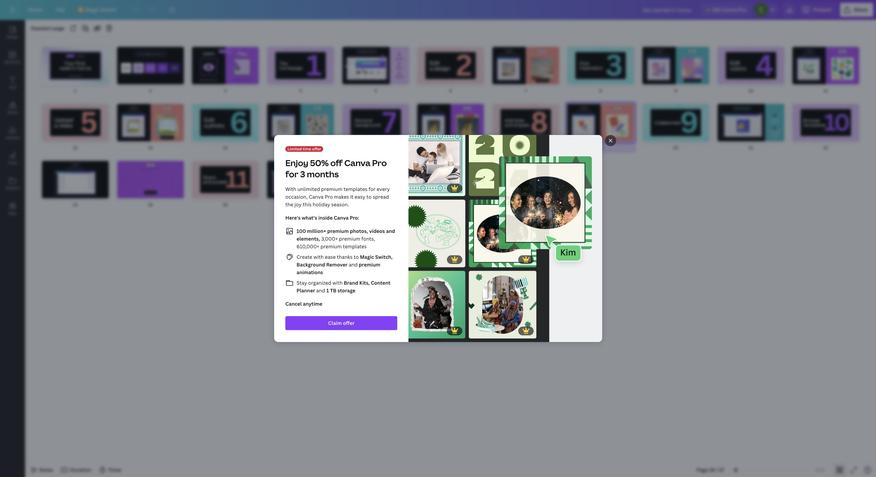 Task type: describe. For each thing, give the bounding box(es) containing it.
610,000+
[[297, 243, 319, 250]]

videos
[[369, 228, 385, 235]]

9
[[675, 88, 678, 94]]

11
[[824, 88, 829, 94]]

50%
[[310, 157, 329, 169]]

makes
[[334, 194, 349, 200]]

edit
[[258, 123, 277, 137]]

limited time offer
[[288, 146, 321, 152]]

list containing 100 million+ premium photos, videos and elements,
[[285, 227, 397, 295]]

20
[[674, 145, 679, 151]]

6
[[450, 88, 452, 94]]

time
[[303, 146, 311, 152]]

magic for switch,
[[360, 254, 374, 260]]

anytime
[[303, 301, 322, 307]]

100 million+ premium photos, videos and elements,
[[297, 228, 395, 242]]

page 19 / 27
[[697, 467, 725, 474]]

canva inside enjoy 50% off canva pro for 3 months
[[344, 157, 371, 169]]

deselect page button
[[28, 23, 67, 34]]

text button
[[0, 70, 25, 96]]

3,000+
[[321, 236, 338, 242]]

lines,
[[618, 123, 643, 137]]

main menu bar
[[0, 0, 877, 20]]

draw button
[[0, 146, 25, 171]]

3 inside enjoy 50% off canva pro for 3 months
[[300, 168, 305, 180]]

duration
[[70, 467, 91, 474]]

timer button
[[97, 465, 125, 476]]

magic switch
[[85, 6, 116, 13]]

/
[[717, 467, 719, 474]]

apps button
[[0, 196, 25, 222]]

inside
[[318, 215, 333, 221]]

the
[[285, 201, 293, 208]]

stay
[[297, 280, 307, 286]]

add
[[217, 123, 235, 137]]

and 1 tb storage
[[315, 287, 356, 294]]

duration button
[[59, 465, 94, 476]]

lines
[[279, 123, 301, 137]]

templates inside 3,000+ premium fonts, 610,000+ premium templates
[[343, 243, 367, 250]]

premium inside with unlimited premium templates for every occasion, canva pro makes it easy to spread the joy this holiday season.
[[321, 186, 343, 193]]

planner
[[297, 287, 315, 294]]

draw
[[8, 160, 17, 165]]

4
[[299, 88, 302, 94]]

claim
[[328, 320, 342, 327]]

notes button
[[28, 465, 56, 476]]

brand kits, content planner
[[297, 280, 391, 294]]

side panel tab list
[[0, 20, 25, 222]]

premium inside the 100 million+ premium photos, videos and elements,
[[327, 228, 349, 235]]

0 vertical spatial 19
[[599, 145, 604, 151]]

design
[[7, 34, 18, 39]]

and down "thanks"
[[348, 261, 359, 268]]

to inside list
[[354, 254, 359, 260]]

color
[[703, 123, 728, 137]]

with
[[285, 186, 296, 193]]

18
[[524, 145, 529, 151]]

projects button
[[0, 171, 25, 196]]

magic for switch
[[85, 6, 99, 13]]

5
[[375, 88, 377, 94]]

canva inside get canva pro button
[[723, 6, 737, 13]]

27
[[720, 467, 725, 474]]

magic switch button
[[73, 3, 122, 17]]

what's
[[302, 215, 317, 221]]

off
[[331, 157, 343, 169]]

deselect page
[[31, 25, 64, 32]]

switch
[[100, 6, 116, 13]]

kits,
[[360, 280, 370, 286]]

content
[[371, 280, 391, 286]]

12
[[73, 145, 78, 151]]

enjoy 50% off canva pro for 3 months
[[285, 157, 387, 180]]

1 inside list
[[327, 287, 329, 294]]

brand for brand
[[7, 110, 18, 115]]

fonts,
[[362, 236, 375, 242]]

for inside with unlimited premium templates for every occasion, canva pro makes it easy to spread the joy this holiday season.
[[369, 186, 376, 193]]

this
[[303, 201, 312, 208]]

design button
[[0, 20, 25, 45]]

background
[[297, 261, 325, 268]]

premium inside 'premium animations'
[[359, 261, 381, 268]]

to inside with unlimited premium templates for every occasion, canva pro makes it easy to spread the joy this holiday season.
[[367, 194, 372, 200]]

elements
[[5, 60, 21, 64]]

0 vertical spatial 1
[[74, 88, 77, 94]]

cancel anytime
[[285, 301, 322, 307]]

elements button
[[0, 45, 25, 70]]

animations
[[297, 269, 323, 276]]

0 vertical spatial offer
[[312, 146, 321, 152]]

and right the add
[[238, 123, 256, 137]]

2 vertical spatial with
[[333, 280, 343, 286]]

enjoy
[[285, 157, 309, 169]]

timer
[[108, 467, 122, 474]]

organized
[[308, 280, 331, 286]]

holiday
[[313, 201, 330, 208]]



Task type: vqa. For each thing, say whether or not it's contained in the screenshot.
Canva Assistant image
no



Task type: locate. For each thing, give the bounding box(es) containing it.
1 vertical spatial with
[[314, 254, 324, 260]]

page 19 / 27 button
[[694, 465, 728, 476]]

1 vertical spatial to
[[367, 194, 372, 200]]

1 horizontal spatial pro
[[372, 157, 387, 169]]

shapes
[[324, 123, 357, 137]]

for inside enjoy 50% off canva pro for 3 months
[[285, 168, 299, 180]]

0 horizontal spatial magic
[[85, 6, 99, 13]]

months
[[307, 168, 339, 180]]

15
[[298, 145, 303, 151]]

1 vertical spatial magic
[[360, 254, 374, 260]]

notes
[[39, 467, 53, 474]]

3
[[224, 88, 227, 94], [300, 168, 305, 180]]

with for experiment
[[595, 123, 615, 137]]

home link
[[22, 3, 48, 17]]

uploads button
[[0, 121, 25, 146]]

1 vertical spatial offer
[[343, 320, 355, 327]]

claim offer
[[328, 320, 355, 327]]

2 vertical spatial pro
[[325, 194, 333, 200]]

premium up makes
[[321, 186, 343, 193]]

19 inside page 19 / 27 button
[[710, 467, 715, 474]]

pro right get
[[739, 6, 747, 13]]

22
[[824, 145, 829, 151]]

pro up holiday
[[325, 194, 333, 200]]

to left the add
[[205, 123, 215, 137]]

Design title text field
[[638, 3, 698, 17]]

1 horizontal spatial 3
[[300, 168, 305, 180]]

with left lines,
[[595, 123, 615, 137]]

magic left switch,
[[360, 254, 374, 260]]

brand up uploads 'button'
[[7, 110, 18, 115]]

and left color in the top right of the page
[[683, 123, 701, 137]]

switch,
[[375, 254, 393, 260]]

with up background
[[314, 254, 324, 260]]

thanks
[[337, 254, 353, 260]]

pro inside enjoy 50% off canva pro for 3 months
[[372, 157, 387, 169]]

2 horizontal spatial with
[[595, 123, 615, 137]]

brand button
[[0, 96, 25, 121]]

and up time
[[304, 123, 322, 137]]

claim offer button
[[285, 316, 397, 330]]

2 horizontal spatial to
[[367, 194, 372, 200]]

premium down 3,000+
[[321, 243, 342, 250]]

here's what's inside canva pro:
[[285, 215, 359, 221]]

0 vertical spatial to
[[205, 123, 215, 137]]

offer
[[312, 146, 321, 152], [343, 320, 355, 327]]

0 horizontal spatial brand
[[7, 110, 18, 115]]

templates up "thanks"
[[343, 243, 367, 250]]

0 horizontal spatial 19
[[599, 145, 604, 151]]

with up and 1 tb storage
[[333, 280, 343, 286]]

season.
[[331, 201, 349, 208]]

unlimited
[[298, 186, 320, 193]]

here's
[[285, 215, 301, 221]]

page
[[53, 25, 64, 32]]

0 vertical spatial brand
[[7, 110, 18, 115]]

pro inside button
[[739, 6, 747, 13]]

10
[[749, 88, 754, 94]]

1 vertical spatial brand
[[344, 280, 358, 286]]

offer inside "button"
[[343, 320, 355, 327]]

every
[[377, 186, 390, 193]]

7
[[525, 88, 527, 94]]

2 horizontal spatial pro
[[739, 6, 747, 13]]

magic inside the magic switch, background remover
[[360, 254, 374, 260]]

3,000+ premium fonts, 610,000+ premium templates
[[297, 236, 375, 250]]

and down stay organized with
[[316, 287, 325, 294]]

home
[[28, 6, 42, 13]]

projects
[[6, 186, 20, 190]]

premium up 3,000+
[[327, 228, 349, 235]]

magic inside button
[[85, 6, 99, 13]]

uploads
[[6, 135, 20, 140]]

1 horizontal spatial magic
[[360, 254, 374, 260]]

offer right time
[[312, 146, 321, 152]]

0 vertical spatial templates
[[344, 186, 368, 193]]

premium animations
[[297, 261, 381, 276]]

with for create
[[314, 254, 324, 260]]

offer right claim
[[343, 320, 355, 327]]

canva inside with unlimited premium templates for every occasion, canva pro makes it easy to spread the joy this holiday season.
[[309, 194, 324, 200]]

canva left pro:
[[334, 215, 349, 221]]

brand
[[7, 110, 18, 115], [344, 280, 358, 286]]

with unlimited premium templates for every occasion, canva pro makes it easy to spread the joy this holiday season.
[[285, 186, 390, 208]]

brand inside brand "button"
[[7, 110, 18, 115]]

1 vertical spatial for
[[369, 186, 376, 193]]

brand up storage
[[344, 280, 358, 286]]

storage
[[338, 287, 356, 294]]

premium down photos,
[[339, 236, 360, 242]]

brand inside brand kits, content planner
[[344, 280, 358, 286]]

0 horizontal spatial offer
[[312, 146, 321, 152]]

and
[[238, 123, 256, 137], [304, 123, 322, 137], [683, 123, 701, 137], [386, 228, 395, 235], [348, 261, 359, 268], [316, 287, 325, 294]]

ease
[[325, 254, 336, 260]]

1 horizontal spatial to
[[354, 254, 359, 260]]

get
[[713, 6, 722, 13]]

for up 'with'
[[285, 168, 299, 180]]

1 horizontal spatial with
[[333, 280, 343, 286]]

how to add and edit lines and shapes
[[181, 123, 357, 137]]

1 vertical spatial templates
[[343, 243, 367, 250]]

easy
[[355, 194, 366, 200]]

experiment with lines, shapes, and color
[[538, 123, 728, 137]]

page
[[697, 467, 709, 474]]

100
[[297, 228, 306, 235]]

0 vertical spatial 3
[[224, 88, 227, 94]]

pro:
[[350, 215, 359, 221]]

tb
[[330, 287, 337, 294]]

apps
[[8, 211, 17, 216]]

templates up it
[[344, 186, 368, 193]]

14
[[223, 145, 228, 151]]

canva
[[723, 6, 737, 13], [344, 157, 371, 169], [309, 194, 324, 200], [334, 215, 349, 221]]

1 horizontal spatial offer
[[343, 320, 355, 327]]

remover
[[326, 261, 348, 268]]

canva up holiday
[[309, 194, 324, 200]]

stay organized with
[[297, 280, 344, 286]]

premium down switch,
[[359, 261, 381, 268]]

magic left switch
[[85, 6, 99, 13]]

experiment
[[538, 123, 592, 137]]

deselect
[[31, 25, 52, 32]]

0 horizontal spatial with
[[314, 254, 324, 260]]

1 horizontal spatial 1
[[327, 287, 329, 294]]

list
[[285, 227, 397, 295]]

1 vertical spatial pro
[[372, 157, 387, 169]]

23
[[73, 202, 78, 208]]

pro inside with unlimited premium templates for every occasion, canva pro makes it easy to spread the joy this holiday season.
[[325, 194, 333, 200]]

17
[[449, 145, 453, 151]]

photos,
[[350, 228, 368, 235]]

and inside the 100 million+ premium photos, videos and elements,
[[386, 228, 395, 235]]

1 horizontal spatial 19
[[710, 467, 715, 474]]

templates inside with unlimited premium templates for every occasion, canva pro makes it easy to spread the joy this holiday season.
[[344, 186, 368, 193]]

1 vertical spatial 19
[[710, 467, 715, 474]]

13
[[148, 145, 153, 151]]

joy
[[295, 201, 302, 208]]

to right 'easy'
[[367, 194, 372, 200]]

magic
[[85, 6, 99, 13], [360, 254, 374, 260]]

for left the every
[[369, 186, 376, 193]]

elements,
[[297, 236, 320, 242]]

0 horizontal spatial 1
[[74, 88, 77, 94]]

8
[[600, 88, 603, 94]]

create with ease thanks to
[[297, 254, 360, 260]]

1
[[74, 88, 77, 94], [327, 287, 329, 294]]

0 horizontal spatial for
[[285, 168, 299, 180]]

canva right off
[[344, 157, 371, 169]]

to right "thanks"
[[354, 254, 359, 260]]

1 horizontal spatial brand
[[344, 280, 358, 286]]

canva right get
[[723, 6, 737, 13]]

1 vertical spatial 1
[[327, 287, 329, 294]]

brand for brand kits, content planner
[[344, 280, 358, 286]]

21
[[749, 145, 754, 151]]

2 vertical spatial to
[[354, 254, 359, 260]]

how
[[181, 123, 202, 137]]

0 vertical spatial for
[[285, 168, 299, 180]]

0 horizontal spatial 3
[[224, 88, 227, 94]]

occasion,
[[285, 194, 308, 200]]

2
[[149, 88, 152, 94]]

0 vertical spatial magic
[[85, 6, 99, 13]]

for
[[285, 168, 299, 180], [369, 186, 376, 193]]

1 vertical spatial 3
[[300, 168, 305, 180]]

0 horizontal spatial pro
[[325, 194, 333, 200]]

get canva pro
[[713, 6, 747, 13]]

0 horizontal spatial to
[[205, 123, 215, 137]]

and right videos
[[386, 228, 395, 235]]

pro up the every
[[372, 157, 387, 169]]

million+
[[307, 228, 326, 235]]

create
[[297, 254, 312, 260]]

26
[[298, 202, 303, 208]]

limited
[[288, 146, 302, 152]]

0 vertical spatial pro
[[739, 6, 747, 13]]

1 horizontal spatial for
[[369, 186, 376, 193]]

0 vertical spatial with
[[595, 123, 615, 137]]



